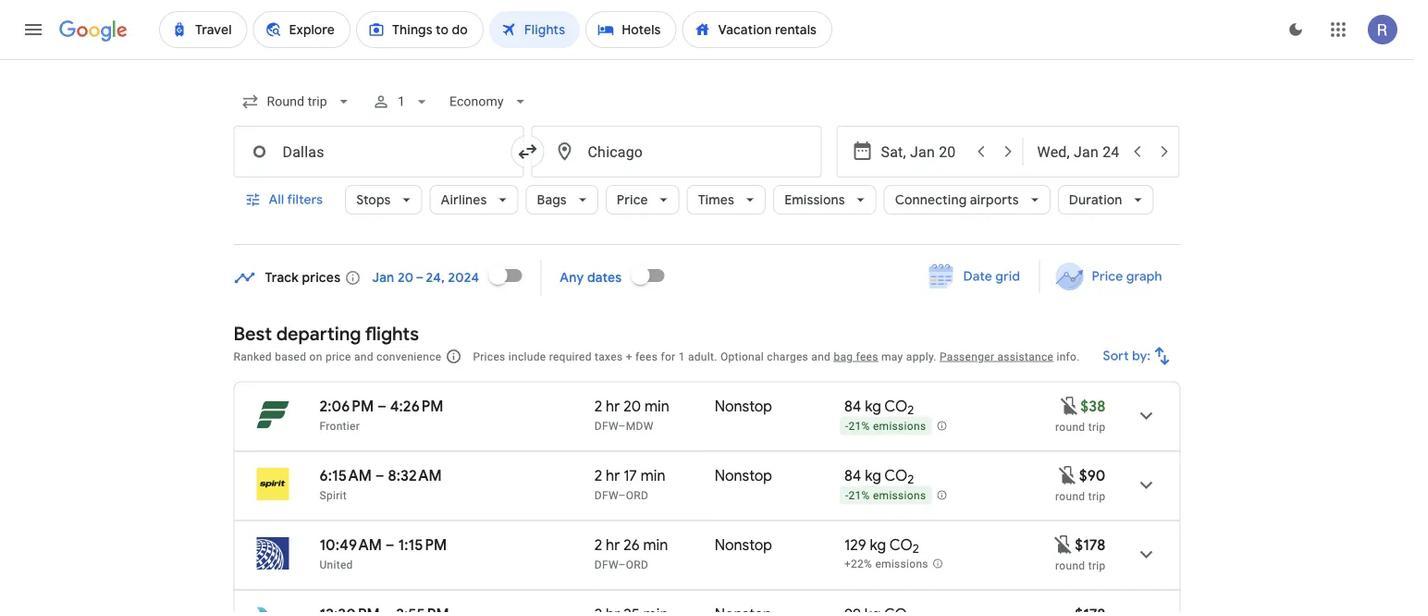 Task type: vqa. For each thing, say whether or not it's contained in the screenshot.
min for 2 hr 26 min
yes



Task type: describe. For each thing, give the bounding box(es) containing it.
connecting airports
[[895, 192, 1019, 208]]

charges
[[767, 350, 809, 363]]

84 kg co 2 for $90
[[845, 466, 915, 488]]

-21% emissions for $38
[[846, 420, 926, 433]]

price for price
[[617, 192, 648, 208]]

2 and from the left
[[812, 350, 831, 363]]

2 inside 2 hr 20 min dfw – mdw
[[595, 397, 603, 416]]

10:49 am – 1:15 pm united
[[320, 536, 447, 571]]

ranked
[[234, 350, 272, 363]]

Departure time: 12:30 PM. text field
[[320, 605, 380, 613]]

20
[[624, 397, 641, 416]]

jan 20 – 24, 2024
[[372, 270, 480, 286]]

this price for this flight doesn't include overhead bin access. if you need a carry-on bag, use the bags filter to update prices. image for $90
[[1057, 464, 1079, 486]]

hr for 20
[[606, 397, 620, 416]]

Departure time: 10:49 AM. text field
[[320, 536, 382, 555]]

leaves dallas/fort worth international airport at 2:06 pm on saturday, january 20 and arrives at chicago midway international airport at 4:26 pm on saturday, january 20. element
[[320, 397, 444, 416]]

connecting airports button
[[884, 178, 1051, 222]]

kg for $38
[[865, 397, 882, 416]]

passenger
[[940, 350, 995, 363]]

dates
[[587, 270, 622, 286]]

co for $178
[[890, 536, 913, 555]]

leaves dallas/fort worth international airport at 12:30 pm on saturday, january 20 and arrives at o'hare international airport at 2:55 pm on saturday, january 20. element
[[320, 605, 449, 613]]

by:
[[1133, 348, 1151, 365]]

all filters button
[[234, 178, 338, 222]]

2 inside 2 hr 26 min dfw – ord
[[595, 536, 603, 555]]

total duration 2 hr 20 min. element
[[595, 397, 715, 419]]

assistance
[[998, 350, 1054, 363]]

stops button
[[345, 178, 422, 222]]

emissions for $38
[[873, 420, 926, 433]]

17
[[624, 466, 637, 485]]

dfw for 2 hr 20 min
[[595, 420, 618, 433]]

best
[[234, 322, 272, 346]]

20 – 24,
[[398, 270, 445, 286]]

- for 2 hr 17 min
[[846, 490, 849, 503]]

129
[[845, 536, 867, 555]]

prices
[[302, 270, 341, 286]]

round trip for $178
[[1056, 559, 1106, 572]]

departing
[[276, 322, 361, 346]]

178 US dollars text field
[[1075, 536, 1106, 555]]

jan
[[372, 270, 395, 286]]

+
[[626, 350, 633, 363]]

nonstop for 2 hr 26 min
[[715, 536, 773, 555]]

ranked based on price and convenience
[[234, 350, 442, 363]]

nonstop for 2 hr 20 min
[[715, 397, 773, 416]]

stops
[[356, 192, 391, 208]]

kg for $90
[[865, 466, 882, 485]]

any
[[560, 270, 584, 286]]

round for $178
[[1056, 559, 1086, 572]]

2024
[[448, 270, 480, 286]]

connecting
[[895, 192, 967, 208]]

$178
[[1075, 536, 1106, 555]]

best departing flights main content
[[234, 253, 1181, 613]]

ord for 26
[[626, 558, 649, 571]]

price graph button
[[1044, 260, 1177, 293]]

nonstop for 2 hr 17 min
[[715, 466, 773, 485]]

2:06 pm
[[320, 397, 374, 416]]

include
[[509, 350, 546, 363]]

sort by: button
[[1096, 334, 1181, 378]]

price for price graph
[[1092, 268, 1123, 285]]

flights
[[365, 322, 419, 346]]

2:06 pm – 4:26 pm frontier
[[320, 397, 444, 433]]

– inside 6:15 am – 8:32 am spirit
[[375, 466, 385, 485]]

track
[[265, 270, 299, 286]]

date
[[964, 268, 993, 285]]

loading results progress bar
[[0, 59, 1415, 63]]

bags
[[537, 192, 567, 208]]

nonstop flight. element for 2 hr 20 min
[[715, 397, 773, 419]]

84 for 2 hr 17 min
[[845, 466, 862, 485]]

based
[[275, 350, 306, 363]]

2 vertical spatial emissions
[[876, 558, 929, 571]]

- for 2 hr 20 min
[[846, 420, 849, 433]]

hr for 17
[[606, 466, 620, 485]]

grid
[[996, 268, 1021, 285]]

spirit
[[320, 489, 347, 502]]

airports
[[970, 192, 1019, 208]]

price graph
[[1092, 268, 1162, 285]]

passenger assistance button
[[940, 350, 1054, 363]]

all
[[269, 192, 284, 208]]

84 kg co 2 for $38
[[845, 397, 915, 418]]

mdw
[[626, 420, 654, 433]]

Arrival time: 4:26 PM. text field
[[390, 397, 444, 416]]

26
[[624, 536, 640, 555]]

round for $90
[[1056, 490, 1086, 503]]

4 nonstop flight. element from the top
[[715, 606, 773, 613]]

round for $38
[[1056, 420, 1086, 433]]

this price for this flight doesn't include overhead bin access. if you need a carry-on bag, use the bags filter to update prices. image for $178
[[1053, 534, 1075, 556]]

1 inside best departing flights main content
[[679, 350, 685, 363]]

Return text field
[[1038, 127, 1123, 177]]

co for $90
[[885, 466, 908, 485]]

find the best price region
[[234, 253, 1181, 308]]

2 up 129 kg co 2
[[908, 472, 915, 488]]

bag
[[834, 350, 853, 363]]

1 and from the left
[[354, 350, 374, 363]]

1 button
[[364, 80, 438, 124]]

this price for this flight doesn't include overhead bin access. if you need a carry-on bag, use the bags filter to update prices. image
[[1059, 395, 1081, 417]]

2 down apply.
[[908, 403, 915, 418]]

airlines
[[441, 192, 487, 208]]

frontier
[[320, 420, 360, 433]]

-21% emissions for $90
[[846, 490, 926, 503]]

2 fees from the left
[[856, 350, 879, 363]]

8:32 am
[[388, 466, 442, 485]]

min for 2 hr 20 min
[[645, 397, 670, 416]]

optional
[[721, 350, 764, 363]]

21% for 2 hr 17 min
[[849, 490, 870, 503]]

– inside 2 hr 17 min dfw – ord
[[618, 489, 626, 502]]

round trip for $38
[[1056, 420, 1106, 433]]

bag fees button
[[834, 350, 879, 363]]

84 for 2 hr 20 min
[[845, 397, 862, 416]]

2 inside 129 kg co 2
[[913, 541, 919, 557]]

+22% emissions
[[845, 558, 929, 571]]

sort by:
[[1103, 348, 1151, 365]]

may
[[882, 350, 903, 363]]

prices include required taxes + fees for 1 adult. optional charges and bag fees may apply. passenger assistance
[[473, 350, 1054, 363]]

bags button
[[526, 178, 598, 222]]

duration button
[[1058, 178, 1154, 222]]

$90
[[1079, 466, 1106, 485]]

$38
[[1081, 397, 1106, 416]]

ord for 17
[[626, 489, 649, 502]]

2 inside 2 hr 17 min dfw – ord
[[595, 466, 603, 485]]



Task type: locate. For each thing, give the bounding box(es) containing it.
min
[[645, 397, 670, 416], [641, 466, 666, 485], [643, 536, 668, 555]]

0 vertical spatial round
[[1056, 420, 1086, 433]]

0 vertical spatial co
[[885, 397, 908, 416]]

1 nonstop flight. element from the top
[[715, 397, 773, 419]]

1 vertical spatial 84 kg co 2
[[845, 466, 915, 488]]

nonstop flight. element for 2 hr 17 min
[[715, 466, 773, 488]]

hr left 26
[[606, 536, 620, 555]]

6:15 am
[[320, 466, 372, 485]]

date grid
[[964, 268, 1021, 285]]

co down may in the right bottom of the page
[[885, 397, 908, 416]]

swap origin and destination. image
[[517, 141, 539, 163]]

min for 2 hr 17 min
[[641, 466, 666, 485]]

2 -21% emissions from the top
[[846, 490, 926, 503]]

0 vertical spatial min
[[645, 397, 670, 416]]

price
[[617, 192, 648, 208], [1092, 268, 1123, 285]]

2 vertical spatial trip
[[1089, 559, 1106, 572]]

fees right the bag
[[856, 350, 879, 363]]

on
[[310, 350, 323, 363]]

129 kg co 2
[[845, 536, 919, 557]]

1 fees from the left
[[636, 350, 658, 363]]

– down 26
[[618, 558, 626, 571]]

emissions down 129 kg co 2
[[876, 558, 929, 571]]

min inside 2 hr 17 min dfw – ord
[[641, 466, 666, 485]]

2 ord from the top
[[626, 558, 649, 571]]

trip
[[1089, 420, 1106, 433], [1089, 490, 1106, 503], [1089, 559, 1106, 572]]

– left the arrival time: 1:15 pm. text field
[[386, 536, 395, 555]]

1 horizontal spatial price
[[1092, 268, 1123, 285]]

1 vertical spatial dfw
[[595, 489, 618, 502]]

united
[[320, 558, 353, 571]]

price right the bags popup button
[[617, 192, 648, 208]]

0 vertical spatial price
[[617, 192, 648, 208]]

84 kg co 2 down may in the right bottom of the page
[[845, 397, 915, 418]]

fees right +
[[636, 350, 658, 363]]

84 up "129"
[[845, 466, 862, 485]]

any dates
[[560, 270, 622, 286]]

0 vertical spatial 21%
[[849, 420, 870, 433]]

1 hr from the top
[[606, 397, 620, 416]]

round trip down 90 us dollars text field
[[1056, 490, 1106, 503]]

round trip down $178 on the right of page
[[1056, 559, 1106, 572]]

for
[[661, 350, 676, 363]]

ord inside 2 hr 17 min dfw – ord
[[626, 489, 649, 502]]

none search field containing all filters
[[234, 80, 1181, 245]]

0 horizontal spatial 1
[[398, 94, 405, 109]]

2 84 kg co 2 from the top
[[845, 466, 915, 488]]

1 vertical spatial co
[[885, 466, 908, 485]]

Departure time: 2:06 PM. text field
[[320, 397, 374, 416]]

1 -21% emissions from the top
[[846, 420, 926, 433]]

– inside 2 hr 20 min dfw – mdw
[[618, 420, 626, 433]]

convenience
[[377, 350, 442, 363]]

emissions down may in the right bottom of the page
[[873, 420, 926, 433]]

dfw
[[595, 420, 618, 433], [595, 489, 618, 502], [595, 558, 618, 571]]

duration
[[1069, 192, 1123, 208]]

emissions
[[785, 192, 845, 208]]

2 hr from the top
[[606, 466, 620, 485]]

kg up 129 kg co 2
[[865, 466, 882, 485]]

co up +22% emissions
[[890, 536, 913, 555]]

this price for this flight doesn't include overhead bin access. if you need a carry-on bag, use the bags filter to update prices. image down this price for this flight doesn't include overhead bin access. if you need a carry-on bag, use the bags filter to update prices. image on the right
[[1057, 464, 1079, 486]]

2 vertical spatial hr
[[606, 536, 620, 555]]

1 vertical spatial round
[[1056, 490, 1086, 503]]

1 horizontal spatial 1
[[679, 350, 685, 363]]

1 vertical spatial 1
[[679, 350, 685, 363]]

84 kg co 2 up 129 kg co 2
[[845, 466, 915, 488]]

Arrival time: 8:32 AM. text field
[[388, 466, 442, 485]]

co up 129 kg co 2
[[885, 466, 908, 485]]

None search field
[[234, 80, 1181, 245]]

leaves dallas/fort worth international airport at 6:15 am on saturday, january 20 and arrives at o'hare international airport at 8:32 am on saturday, january 20. element
[[320, 466, 442, 485]]

times
[[698, 192, 735, 208]]

1 round trip from the top
[[1056, 420, 1106, 433]]

1 vertical spatial round trip
[[1056, 490, 1106, 503]]

kg down bag fees 'button'
[[865, 397, 882, 416]]

1 nonstop from the top
[[715, 397, 773, 416]]

min right 20 at the bottom left of page
[[645, 397, 670, 416]]

1 vertical spatial 21%
[[849, 490, 870, 503]]

None field
[[234, 85, 361, 118], [442, 85, 537, 118], [234, 85, 361, 118], [442, 85, 537, 118]]

-21% emissions up 129 kg co 2
[[846, 490, 926, 503]]

2
[[595, 397, 603, 416], [908, 403, 915, 418], [595, 466, 603, 485], [908, 472, 915, 488], [595, 536, 603, 555], [913, 541, 919, 557]]

kg inside 129 kg co 2
[[870, 536, 887, 555]]

1 21% from the top
[[849, 420, 870, 433]]

round trip down this price for this flight doesn't include overhead bin access. if you need a carry-on bag, use the bags filter to update prices. image on the right
[[1056, 420, 1106, 433]]

1 inside popup button
[[398, 94, 405, 109]]

ord inside 2 hr 26 min dfw – ord
[[626, 558, 649, 571]]

1 84 kg co 2 from the top
[[845, 397, 915, 418]]

178 US dollars text field
[[1075, 605, 1106, 613]]

0 vertical spatial -21% emissions
[[846, 420, 926, 433]]

total duration 2 hr 26 min. element
[[595, 536, 715, 557]]

None text field
[[234, 126, 524, 178], [532, 126, 822, 178], [234, 126, 524, 178], [532, 126, 822, 178]]

and left the bag
[[812, 350, 831, 363]]

and
[[354, 350, 374, 363], [812, 350, 831, 363]]

Departure text field
[[881, 127, 966, 177]]

leaves dallas/fort worth international airport at 10:49 am on saturday, january 20 and arrives at o'hare international airport at 1:15 pm on saturday, january 20. element
[[320, 536, 447, 555]]

kg for $178
[[870, 536, 887, 555]]

dfw inside 2 hr 20 min dfw – mdw
[[595, 420, 618, 433]]

co
[[885, 397, 908, 416], [885, 466, 908, 485], [890, 536, 913, 555]]

fees
[[636, 350, 658, 363], [856, 350, 879, 363]]

learn more about ranking image
[[445, 348, 462, 365]]

1 vertical spatial price
[[1092, 268, 1123, 285]]

required
[[549, 350, 592, 363]]

– down 20 at the bottom left of page
[[618, 420, 626, 433]]

hr inside 2 hr 26 min dfw – ord
[[606, 536, 620, 555]]

1 vertical spatial nonstop
[[715, 466, 773, 485]]

21% down bag fees 'button'
[[849, 420, 870, 433]]

0 vertical spatial ord
[[626, 489, 649, 502]]

6:15 am – 8:32 am spirit
[[320, 466, 442, 502]]

filters
[[287, 192, 323, 208]]

and right price
[[354, 350, 374, 363]]

1 horizontal spatial and
[[812, 350, 831, 363]]

dfw down total duration 2 hr 26 min. element at bottom
[[595, 558, 618, 571]]

kg up +22% emissions
[[870, 536, 887, 555]]

ord down 17 on the left bottom of the page
[[626, 489, 649, 502]]

all filters
[[269, 192, 323, 208]]

2 left 26
[[595, 536, 603, 555]]

84 down bag fees 'button'
[[845, 397, 862, 416]]

– down 17 on the left bottom of the page
[[618, 489, 626, 502]]

min for 2 hr 26 min
[[643, 536, 668, 555]]

1 - from the top
[[846, 420, 849, 433]]

-21% emissions down may in the right bottom of the page
[[846, 420, 926, 433]]

this price for this flight doesn't include overhead bin access. if you need a carry-on bag, use the bags filter to update prices. image
[[1057, 464, 1079, 486], [1053, 534, 1075, 556]]

3 hr from the top
[[606, 536, 620, 555]]

2 21% from the top
[[849, 490, 870, 503]]

dfw inside 2 hr 26 min dfw – ord
[[595, 558, 618, 571]]

0 horizontal spatial and
[[354, 350, 374, 363]]

dfw down 'total duration 2 hr 17 min.' element
[[595, 489, 618, 502]]

21%
[[849, 420, 870, 433], [849, 490, 870, 503]]

hr inside 2 hr 17 min dfw – ord
[[606, 466, 620, 485]]

2 left 20 at the bottom left of page
[[595, 397, 603, 416]]

2 84 from the top
[[845, 466, 862, 485]]

1 ord from the top
[[626, 489, 649, 502]]

best departing flights
[[234, 322, 419, 346]]

sort
[[1103, 348, 1130, 365]]

2 trip from the top
[[1089, 490, 1106, 503]]

times button
[[687, 178, 766, 222]]

apply.
[[906, 350, 937, 363]]

trip down 90 us dollars text field
[[1089, 490, 1106, 503]]

1:15 pm
[[398, 536, 447, 555]]

total duration 2 hr 17 min. element
[[595, 466, 715, 488]]

price
[[326, 350, 351, 363]]

4:26 pm
[[390, 397, 444, 416]]

emissions for $90
[[873, 490, 926, 503]]

2 hr 17 min dfw – ord
[[595, 466, 666, 502]]

main menu image
[[22, 19, 44, 41]]

– inside 2:06 pm – 4:26 pm frontier
[[377, 397, 387, 416]]

taxes
[[595, 350, 623, 363]]

trip down $178 on the right of page
[[1089, 559, 1106, 572]]

0 vertical spatial 1
[[398, 94, 405, 109]]

nonstop flight. element
[[715, 397, 773, 419], [715, 466, 773, 488], [715, 536, 773, 557], [715, 606, 773, 613]]

1 vertical spatial kg
[[865, 466, 882, 485]]

0 vertical spatial -
[[846, 420, 849, 433]]

0 horizontal spatial fees
[[636, 350, 658, 363]]

0 vertical spatial 84 kg co 2
[[845, 397, 915, 418]]

dfw inside 2 hr 17 min dfw – ord
[[595, 489, 618, 502]]

2 vertical spatial kg
[[870, 536, 887, 555]]

round down $178 on the right of page
[[1056, 559, 1086, 572]]

– right 6:15 am
[[375, 466, 385, 485]]

0 vertical spatial emissions
[[873, 420, 926, 433]]

84
[[845, 397, 862, 416], [845, 466, 862, 485]]

nonstop flight. element for 2 hr 26 min
[[715, 536, 773, 557]]

1 vertical spatial -21% emissions
[[846, 490, 926, 503]]

nonstop
[[715, 397, 773, 416], [715, 466, 773, 485], [715, 536, 773, 555]]

this price for this flight doesn't include overhead bin access. if you need a carry-on bag, use the bags filter to update prices. image up 178 us dollars text field
[[1053, 534, 1075, 556]]

–
[[377, 397, 387, 416], [618, 420, 626, 433], [375, 466, 385, 485], [618, 489, 626, 502], [386, 536, 395, 555], [618, 558, 626, 571]]

2 round trip from the top
[[1056, 490, 1106, 503]]

dfw left mdw at the bottom left of page
[[595, 420, 618, 433]]

Arrival time: 1:15 PM. text field
[[398, 536, 447, 555]]

1 vertical spatial min
[[641, 466, 666, 485]]

3 nonstop flight. element from the top
[[715, 536, 773, 557]]

21% for 2 hr 20 min
[[849, 420, 870, 433]]

emissions button
[[774, 178, 877, 222]]

– inside the 10:49 am – 1:15 pm united
[[386, 536, 395, 555]]

+22%
[[845, 558, 873, 571]]

min inside 2 hr 20 min dfw – mdw
[[645, 397, 670, 416]]

-
[[846, 420, 849, 433], [846, 490, 849, 503]]

10:49 am
[[320, 536, 382, 555]]

round trip for $90
[[1056, 490, 1106, 503]]

date grid button
[[916, 260, 1036, 293]]

3 round trip from the top
[[1056, 559, 1106, 572]]

ord
[[626, 489, 649, 502], [626, 558, 649, 571]]

2 nonstop from the top
[[715, 466, 773, 485]]

price left graph
[[1092, 268, 1123, 285]]

prices
[[473, 350, 506, 363]]

3 round from the top
[[1056, 559, 1086, 572]]

2 vertical spatial nonstop
[[715, 536, 773, 555]]

flight details. leaves dallas/fort worth international airport at 10:49 am on saturday, january 20 and arrives at o'hare international airport at 1:15 pm on saturday, january 20. image
[[1125, 532, 1169, 577]]

2 up +22% emissions
[[913, 541, 919, 557]]

2 - from the top
[[846, 490, 849, 503]]

3 nonstop from the top
[[715, 536, 773, 555]]

total duration 2 hr 25 min. element
[[595, 606, 715, 613]]

emissions up 129 kg co 2
[[873, 490, 926, 503]]

0 vertical spatial trip
[[1089, 420, 1106, 433]]

min right 17 on the left bottom of the page
[[641, 466, 666, 485]]

38 US dollars text field
[[1081, 397, 1106, 416]]

round down 90 us dollars text field
[[1056, 490, 1086, 503]]

trip for $38
[[1089, 420, 1106, 433]]

co inside 129 kg co 2
[[890, 536, 913, 555]]

price inside popup button
[[617, 192, 648, 208]]

0 vertical spatial nonstop
[[715, 397, 773, 416]]

1 vertical spatial this price for this flight doesn't include overhead bin access. if you need a carry-on bag, use the bags filter to update prices. image
[[1053, 534, 1075, 556]]

hr for 26
[[606, 536, 620, 555]]

– inside 2 hr 26 min dfw – ord
[[618, 558, 626, 571]]

2 vertical spatial min
[[643, 536, 668, 555]]

3 trip from the top
[[1089, 559, 1106, 572]]

1
[[398, 94, 405, 109], [679, 350, 685, 363]]

ord down 26
[[626, 558, 649, 571]]

2 vertical spatial co
[[890, 536, 913, 555]]

1 vertical spatial 84
[[845, 466, 862, 485]]

price button
[[606, 178, 680, 222]]

graph
[[1126, 268, 1162, 285]]

0 vertical spatial 84
[[845, 397, 862, 416]]

Departure time: 6:15 AM. text field
[[320, 466, 372, 485]]

0 vertical spatial hr
[[606, 397, 620, 416]]

– left arrival time: 4:26 pm. text box
[[377, 397, 387, 416]]

1 horizontal spatial fees
[[856, 350, 879, 363]]

90 US dollars text field
[[1079, 466, 1106, 485]]

0 vertical spatial dfw
[[595, 420, 618, 433]]

1 vertical spatial -
[[846, 490, 849, 503]]

trip for $90
[[1089, 490, 1106, 503]]

2 round from the top
[[1056, 490, 1086, 503]]

2 vertical spatial round
[[1056, 559, 1086, 572]]

1 84 from the top
[[845, 397, 862, 416]]

min right 26
[[643, 536, 668, 555]]

trip for $178
[[1089, 559, 1106, 572]]

2 left 17 on the left bottom of the page
[[595, 466, 603, 485]]

1 trip from the top
[[1089, 420, 1106, 433]]

round down this price for this flight doesn't include overhead bin access. if you need a carry-on bag, use the bags filter to update prices. image on the right
[[1056, 420, 1086, 433]]

change appearance image
[[1274, 7, 1318, 52]]

airlines button
[[430, 178, 519, 222]]

0 vertical spatial kg
[[865, 397, 882, 416]]

1 vertical spatial emissions
[[873, 490, 926, 503]]

flight details. leaves dallas/fort worth international airport at 6:15 am on saturday, january 20 and arrives at o'hare international airport at 8:32 am on saturday, january 20. image
[[1125, 463, 1169, 507]]

hr left 17 on the left bottom of the page
[[606, 466, 620, 485]]

adult.
[[688, 350, 718, 363]]

2 hr 26 min dfw – ord
[[595, 536, 668, 571]]

- up "129"
[[846, 490, 849, 503]]

hr inside 2 hr 20 min dfw – mdw
[[606, 397, 620, 416]]

3 dfw from the top
[[595, 558, 618, 571]]

21% up "129"
[[849, 490, 870, 503]]

emissions
[[873, 420, 926, 433], [873, 490, 926, 503], [876, 558, 929, 571]]

price inside button
[[1092, 268, 1123, 285]]

1 dfw from the top
[[595, 420, 618, 433]]

co for $38
[[885, 397, 908, 416]]

learn more about tracked prices image
[[344, 270, 361, 286]]

- down the bag
[[846, 420, 849, 433]]

1 vertical spatial hr
[[606, 466, 620, 485]]

track prices
[[265, 270, 341, 286]]

dfw for 2 hr 17 min
[[595, 489, 618, 502]]

2 vertical spatial dfw
[[595, 558, 618, 571]]

0 vertical spatial round trip
[[1056, 420, 1106, 433]]

round trip
[[1056, 420, 1106, 433], [1056, 490, 1106, 503], [1056, 559, 1106, 572]]

1 vertical spatial trip
[[1089, 490, 1106, 503]]

2 nonstop flight. element from the top
[[715, 466, 773, 488]]

min inside 2 hr 26 min dfw – ord
[[643, 536, 668, 555]]

hr left 20 at the bottom left of page
[[606, 397, 620, 416]]

0 vertical spatial this price for this flight doesn't include overhead bin access. if you need a carry-on bag, use the bags filter to update prices. image
[[1057, 464, 1079, 486]]

2 hr 20 min dfw – mdw
[[595, 397, 670, 433]]

1 vertical spatial ord
[[626, 558, 649, 571]]

2 dfw from the top
[[595, 489, 618, 502]]

1 round from the top
[[1056, 420, 1086, 433]]

0 horizontal spatial price
[[617, 192, 648, 208]]

-21% emissions
[[846, 420, 926, 433], [846, 490, 926, 503]]

2 vertical spatial round trip
[[1056, 559, 1106, 572]]

trip down $38
[[1089, 420, 1106, 433]]

flight details. leaves dallas/fort worth international airport at 2:06 pm on saturday, january 20 and arrives at chicago midway international airport at 4:26 pm on saturday, january 20. image
[[1125, 394, 1169, 438]]

kg
[[865, 397, 882, 416], [865, 466, 882, 485], [870, 536, 887, 555]]

dfw for 2 hr 26 min
[[595, 558, 618, 571]]



